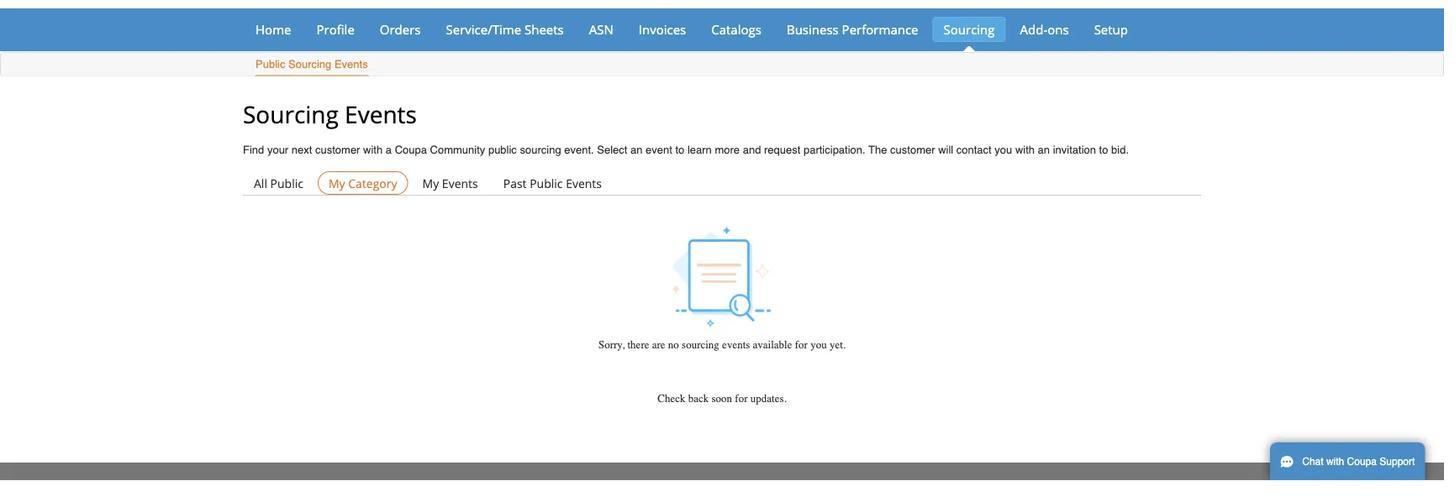 Task type: vqa. For each thing, say whether or not it's contained in the screenshot.
the Check back soon for updates.
yes



Task type: describe. For each thing, give the bounding box(es) containing it.
1 customer from the left
[[315, 144, 360, 156]]

2 to from the left
[[1099, 144, 1108, 156]]

public for all
[[270, 175, 303, 191]]

profile link
[[306, 17, 366, 42]]

2 customer from the left
[[890, 144, 935, 156]]

service/time sheets
[[446, 21, 564, 38]]

0 horizontal spatial coupa
[[395, 144, 427, 156]]

available
[[753, 339, 792, 352]]

contact
[[957, 144, 992, 156]]

events down "profile" link
[[335, 58, 368, 71]]

invitation
[[1053, 144, 1096, 156]]

home link
[[245, 17, 302, 42]]

events up "a"
[[345, 98, 417, 130]]

1 horizontal spatial with
[[1015, 144, 1035, 156]]

my category
[[329, 175, 397, 191]]

events
[[722, 339, 750, 352]]

add-ons link
[[1009, 17, 1080, 42]]

will
[[938, 144, 954, 156]]

past public events link
[[492, 171, 613, 195]]

select
[[597, 144, 627, 156]]

find
[[243, 144, 264, 156]]

tab list containing all public
[[243, 171, 1201, 195]]

yet.
[[830, 339, 846, 352]]

my events
[[422, 175, 478, 191]]

business performance link
[[776, 17, 929, 42]]

check back soon for updates.
[[658, 393, 787, 406]]

catalogs link
[[701, 17, 773, 42]]

business
[[787, 21, 839, 38]]

add-ons
[[1020, 21, 1069, 38]]

support
[[1380, 457, 1415, 468]]

past public events
[[503, 175, 602, 191]]

orders
[[380, 21, 421, 38]]

public sourcing events link
[[255, 54, 369, 76]]

coupa inside button
[[1347, 457, 1377, 468]]

with inside button
[[1327, 457, 1345, 468]]

setup
[[1094, 21, 1128, 38]]

invoices
[[639, 21, 686, 38]]

learn
[[688, 144, 712, 156]]

0 horizontal spatial you
[[811, 339, 827, 352]]

sheets
[[525, 21, 564, 38]]

events down community
[[442, 175, 478, 191]]

the
[[869, 144, 887, 156]]

public sourcing events
[[256, 58, 368, 71]]

my for my events
[[422, 175, 439, 191]]

more
[[715, 144, 740, 156]]

sourcing for sourcing events
[[243, 98, 339, 130]]

check
[[658, 393, 686, 406]]

no
[[668, 339, 679, 352]]

community
[[430, 144, 485, 156]]

participation.
[[804, 144, 866, 156]]

sourcing for sourcing
[[944, 21, 995, 38]]



Task type: locate. For each thing, give the bounding box(es) containing it.
coupa
[[395, 144, 427, 156], [1347, 457, 1377, 468]]

public inside "link"
[[270, 175, 303, 191]]

sourcing up past public events
[[520, 144, 561, 156]]

sourcing
[[520, 144, 561, 156], [682, 339, 720, 352]]

you left yet.
[[811, 339, 827, 352]]

2 an from the left
[[1038, 144, 1050, 156]]

find your next customer with a coupa community public sourcing event. select an event to learn more and request participation. the customer will contact you with an invitation to bid.
[[243, 144, 1129, 156]]

public right past
[[530, 175, 563, 191]]

chat with coupa support
[[1302, 457, 1415, 468]]

home
[[256, 21, 291, 38]]

sourcing up next
[[243, 98, 339, 130]]

your
[[267, 144, 289, 156]]

0 horizontal spatial to
[[675, 144, 685, 156]]

tab list
[[243, 171, 1201, 195]]

customer
[[315, 144, 360, 156], [890, 144, 935, 156]]

performance
[[842, 21, 919, 38]]

with right chat
[[1327, 457, 1345, 468]]

past
[[503, 175, 527, 191]]

updates.
[[751, 393, 787, 406]]

0 vertical spatial you
[[995, 144, 1012, 156]]

0 vertical spatial sourcing
[[520, 144, 561, 156]]

an left "event"
[[631, 144, 643, 156]]

2 horizontal spatial with
[[1327, 457, 1345, 468]]

all
[[254, 175, 267, 191]]

back
[[688, 393, 709, 406]]

are
[[652, 339, 666, 352]]

1 my from the left
[[329, 175, 345, 191]]

request
[[764, 144, 801, 156]]

there
[[628, 339, 649, 352]]

you right contact
[[995, 144, 1012, 156]]

my left category
[[329, 175, 345, 191]]

an left invitation
[[1038, 144, 1050, 156]]

sourcing events
[[243, 98, 417, 130]]

event.
[[564, 144, 594, 156]]

add-
[[1020, 21, 1048, 38]]

and
[[743, 144, 761, 156]]

soon
[[712, 393, 732, 406]]

category
[[348, 175, 397, 191]]

chat with coupa support button
[[1270, 443, 1425, 482]]

an
[[631, 144, 643, 156], [1038, 144, 1050, 156]]

next
[[292, 144, 312, 156]]

1 vertical spatial you
[[811, 339, 827, 352]]

1 horizontal spatial my
[[422, 175, 439, 191]]

public right 'all'
[[270, 175, 303, 191]]

for right available
[[795, 339, 808, 352]]

all public
[[254, 175, 303, 191]]

for
[[795, 339, 808, 352], [735, 393, 748, 406]]

0 vertical spatial coupa
[[395, 144, 427, 156]]

events
[[335, 58, 368, 71], [345, 98, 417, 130], [442, 175, 478, 191], [566, 175, 602, 191]]

1 horizontal spatial to
[[1099, 144, 1108, 156]]

1 horizontal spatial you
[[995, 144, 1012, 156]]

0 horizontal spatial my
[[329, 175, 345, 191]]

to left learn
[[675, 144, 685, 156]]

public for past
[[530, 175, 563, 191]]

0 vertical spatial sourcing
[[944, 21, 995, 38]]

coupa left support
[[1347, 457, 1377, 468]]

a
[[386, 144, 392, 156]]

0 horizontal spatial with
[[363, 144, 383, 156]]

coupa right "a"
[[395, 144, 427, 156]]

customer left will
[[890, 144, 935, 156]]

sourcing left add-
[[944, 21, 995, 38]]

sourcing right no
[[682, 339, 720, 352]]

setup link
[[1083, 17, 1139, 42]]

profile
[[317, 21, 355, 38]]

1 an from the left
[[631, 144, 643, 156]]

2 vertical spatial sourcing
[[243, 98, 339, 130]]

to
[[675, 144, 685, 156], [1099, 144, 1108, 156]]

0 horizontal spatial customer
[[315, 144, 360, 156]]

0 horizontal spatial sourcing
[[520, 144, 561, 156]]

with left "a"
[[363, 144, 383, 156]]

0 horizontal spatial for
[[735, 393, 748, 406]]

1 vertical spatial for
[[735, 393, 748, 406]]

2 my from the left
[[422, 175, 439, 191]]

orders link
[[369, 17, 432, 42]]

ons
[[1048, 21, 1069, 38]]

1 horizontal spatial sourcing
[[682, 339, 720, 352]]

sorry, there are no sourcing events available for you yet.
[[599, 339, 846, 352]]

sourcing
[[944, 21, 995, 38], [288, 58, 332, 71], [243, 98, 339, 130]]

service/time sheets link
[[435, 17, 575, 42]]

1 vertical spatial sourcing
[[288, 58, 332, 71]]

asn
[[589, 21, 614, 38]]

you
[[995, 144, 1012, 156], [811, 339, 827, 352]]

public down home 'link'
[[256, 58, 285, 71]]

events down event.
[[566, 175, 602, 191]]

1 horizontal spatial an
[[1038, 144, 1050, 156]]

all public link
[[243, 171, 314, 195]]

invoices link
[[628, 17, 697, 42]]

1 to from the left
[[675, 144, 685, 156]]

1 horizontal spatial for
[[795, 339, 808, 352]]

0 horizontal spatial an
[[631, 144, 643, 156]]

event
[[646, 144, 672, 156]]

customer right next
[[315, 144, 360, 156]]

to left the bid.
[[1099, 144, 1108, 156]]

sorry,
[[599, 339, 625, 352]]

service/time
[[446, 21, 521, 38]]

1 vertical spatial sourcing
[[682, 339, 720, 352]]

1 horizontal spatial customer
[[890, 144, 935, 156]]

my for my category
[[329, 175, 345, 191]]

asn link
[[578, 17, 624, 42]]

sourcing down "profile" link
[[288, 58, 332, 71]]

my events link
[[412, 171, 489, 195]]

business performance
[[787, 21, 919, 38]]

my category link
[[318, 171, 408, 195]]

0 vertical spatial for
[[795, 339, 808, 352]]

coupa supplier portal image
[[230, 0, 447, 8]]

public
[[256, 58, 285, 71], [270, 175, 303, 191], [530, 175, 563, 191]]

catalogs
[[711, 21, 762, 38]]

my down community
[[422, 175, 439, 191]]

sourcing link
[[933, 17, 1006, 42]]

chat
[[1302, 457, 1324, 468]]

with left invitation
[[1015, 144, 1035, 156]]

bid.
[[1111, 144, 1129, 156]]

1 vertical spatial coupa
[[1347, 457, 1377, 468]]

for right soon on the bottom of page
[[735, 393, 748, 406]]

with
[[363, 144, 383, 156], [1015, 144, 1035, 156], [1327, 457, 1345, 468]]

my
[[329, 175, 345, 191], [422, 175, 439, 191]]

public
[[488, 144, 517, 156]]

1 horizontal spatial coupa
[[1347, 457, 1377, 468]]



